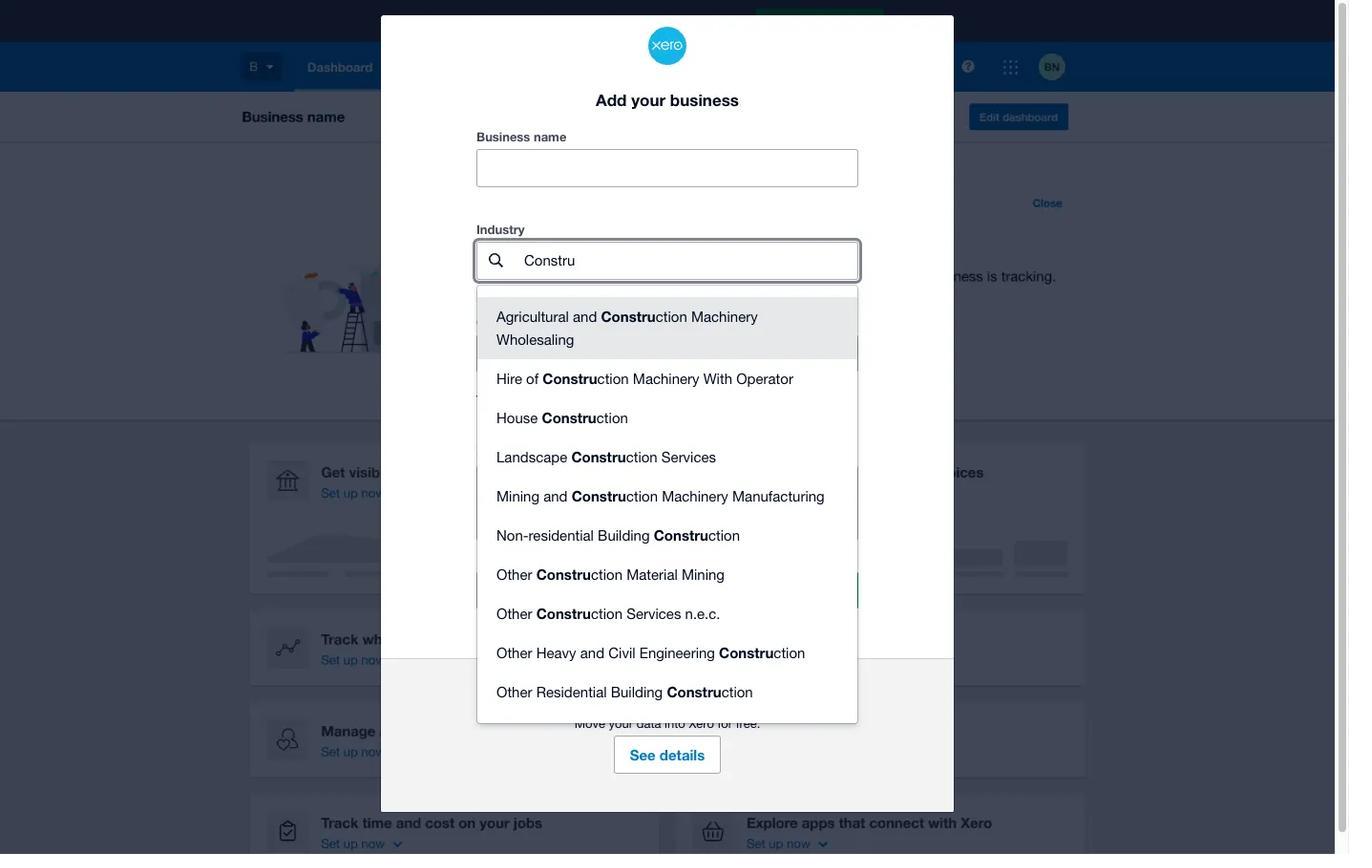 Task type: vqa. For each thing, say whether or not it's contained in the screenshot.


Task type: locate. For each thing, give the bounding box(es) containing it.
other constru ction material mining
[[497, 565, 725, 583]]

1 vertical spatial machinery
[[633, 370, 700, 387]]

non-
[[497, 527, 529, 543]]

have
[[522, 445, 550, 460]]

0 horizontal spatial time
[[477, 392, 501, 405]]

you
[[485, 289, 503, 301], [497, 445, 518, 460]]

mining up no,
[[497, 488, 540, 504]]

from up data
[[633, 692, 665, 710]]

your inside coming from quickbooks? move your data into xero for free.
[[609, 716, 634, 731]]

see details button
[[614, 735, 722, 774]]

0 vertical spatial you
[[485, 289, 503, 301]]

house
[[497, 410, 538, 426]]

search icon image
[[489, 253, 503, 268]]

machinery up (us
[[633, 370, 700, 387]]

for
[[718, 716, 733, 731]]

name
[[534, 129, 567, 144]]

constru down mining and constru ction machinery manufacturing
[[654, 526, 709, 543]]

services up mining and constru ction machinery manufacturing
[[662, 449, 717, 465]]

and for mining and constru ction machinery manufacturing
[[544, 488, 568, 504]]

2 vertical spatial and
[[581, 645, 605, 661]]

coming from quickbooks? move your data into xero for free.
[[575, 692, 761, 731]]

engineering
[[640, 645, 716, 661]]

constru
[[601, 307, 656, 325], [543, 369, 598, 387], [542, 409, 597, 426], [572, 448, 626, 465], [572, 487, 627, 504], [654, 526, 709, 543], [537, 565, 591, 583], [537, 605, 591, 622], [719, 644, 774, 661], [667, 683, 722, 700]]

wholesaling
[[497, 331, 575, 348]]

building inside other residential building constru ction
[[611, 684, 663, 700]]

and up no, it's just me
[[544, 488, 568, 504]]

do
[[477, 445, 494, 460]]

1 vertical spatial building
[[611, 684, 663, 700]]

see details
[[630, 746, 705, 763]]

yes
[[513, 476, 536, 492]]

machinery
[[692, 308, 758, 325], [633, 370, 700, 387], [662, 488, 729, 504]]

building for non-residential building constru ction
[[598, 527, 650, 543]]

other
[[497, 566, 533, 583], [497, 605, 533, 622], [497, 645, 533, 661], [497, 684, 533, 700]]

building up other constru ction material mining
[[598, 527, 650, 543]]

industry,
[[576, 289, 615, 301]]

and
[[573, 308, 597, 325], [544, 488, 568, 504], [581, 645, 605, 661]]

your inside if you can't find your industry, select it from this list
[[552, 289, 573, 301]]

other inside other constru ction services n.e.c.
[[497, 605, 533, 622]]

you right if
[[485, 289, 503, 301]]

select it from this list button
[[618, 287, 733, 302]]

1 horizontal spatial time
[[633, 393, 656, 405]]

machinery inside mining and constru ction machinery manufacturing
[[662, 488, 729, 504]]

1 vertical spatial services
[[627, 605, 682, 622]]

business name
[[477, 129, 567, 144]]

coming
[[576, 692, 629, 710]]

other inside other residential building constru ction
[[497, 684, 533, 700]]

constru up xero
[[667, 683, 722, 700]]

machinery down list
[[692, 308, 758, 325]]

0 vertical spatial services
[[662, 449, 717, 465]]

machinery for hire of constru ction machinery with operator
[[633, 370, 700, 387]]

2 vertical spatial your
[[609, 716, 634, 731]]

mining
[[497, 488, 540, 504], [682, 566, 725, 583]]

constru down n.e.c.
[[719, 644, 774, 661]]

house constru ction
[[497, 409, 628, 426]]

1 vertical spatial and
[[544, 488, 568, 504]]

and inside agricultural and constru
[[573, 308, 597, 325]]

group
[[478, 285, 858, 723]]

xero
[[689, 716, 715, 731]]

ction
[[656, 308, 688, 325], [598, 370, 629, 387], [597, 410, 628, 426], [626, 449, 658, 465], [627, 488, 658, 504], [709, 527, 740, 543], [591, 566, 623, 583], [591, 605, 623, 622], [774, 645, 806, 661], [722, 684, 754, 700]]

from right it
[[665, 287, 690, 302]]

constru up me
[[572, 487, 627, 504]]

n.e.c.
[[686, 605, 721, 622]]

2 vertical spatial machinery
[[662, 488, 729, 504]]

0 vertical spatial mining
[[497, 488, 540, 504]]

other for services
[[497, 605, 533, 622]]

move
[[575, 716, 606, 731]]

time down hire
[[477, 392, 501, 405]]

other for civil
[[497, 645, 533, 661]]

list box
[[478, 285, 858, 723]]

constru down buy now
[[537, 605, 591, 622]]

building up data
[[611, 684, 663, 700]]

time zone: (utc-05:00) eastern time (us & canada)
[[477, 392, 728, 405]]

your right the find
[[552, 289, 573, 301]]

1 vertical spatial your
[[552, 289, 573, 301]]

other inside other constru ction material mining
[[497, 566, 533, 583]]

agricultural and constru
[[497, 307, 656, 325]]

material
[[627, 566, 678, 583]]

0 vertical spatial and
[[573, 308, 597, 325]]

time
[[477, 392, 501, 405], [633, 393, 656, 405]]

me
[[589, 513, 609, 529]]

other inside other heavy and civil engineering constru ction
[[497, 645, 533, 661]]

data
[[637, 716, 662, 731]]

ction inside other constru ction material mining
[[591, 566, 623, 583]]

1 other from the top
[[497, 566, 533, 583]]

0 vertical spatial building
[[598, 527, 650, 543]]

1 horizontal spatial mining
[[682, 566, 725, 583]]

1 vertical spatial you
[[497, 445, 518, 460]]

constru down 'house constru ction'
[[572, 448, 626, 465]]

services for other constru ction services n.e.c.
[[627, 605, 682, 622]]

building inside non-residential building constru ction
[[598, 527, 650, 543]]

machinery inside hire of constru ction machinery with operator
[[633, 370, 700, 387]]

agricultural
[[497, 308, 569, 325]]

from
[[665, 287, 690, 302], [633, 692, 665, 710]]

xero image
[[649, 27, 687, 65]]

(utc-
[[534, 393, 562, 405]]

list
[[717, 287, 733, 302]]

building
[[598, 527, 650, 543], [611, 684, 663, 700]]

constru down residential
[[537, 565, 591, 583]]

2 other from the top
[[497, 605, 533, 622]]

0 horizontal spatial from
[[633, 692, 665, 710]]

your for can't
[[552, 289, 573, 301]]

3 other from the top
[[497, 645, 533, 661]]

mining and constru ction machinery manufacturing
[[497, 487, 825, 504]]

0 horizontal spatial mining
[[497, 488, 540, 504]]

mining inside mining and constru ction machinery manufacturing
[[497, 488, 540, 504]]

other for material
[[497, 566, 533, 583]]

you right do
[[497, 445, 518, 460]]

residential
[[529, 527, 594, 543]]

constru up "05:00)"
[[543, 369, 598, 387]]

machinery left the manufacturing
[[662, 488, 729, 504]]

your right add
[[632, 90, 666, 110]]

other constru ction services n.e.c.
[[497, 605, 721, 622]]

services inside landscape constru ction services
[[662, 449, 717, 465]]

time down hire of constru ction machinery with operator in the top of the page
[[633, 393, 656, 405]]

your
[[632, 90, 666, 110], [552, 289, 573, 301], [609, 716, 634, 731]]

details
[[660, 746, 705, 763]]

with
[[704, 370, 733, 387]]

mining up n.e.c.
[[682, 566, 725, 583]]

can't
[[506, 289, 529, 301]]

manufacturing
[[733, 488, 825, 504]]

landscape constru ction services
[[497, 448, 717, 465]]

1 horizontal spatial from
[[665, 287, 690, 302]]

and left civil
[[581, 645, 605, 661]]

you inside if you can't find your industry, select it from this list
[[485, 289, 503, 301]]

4 other from the top
[[497, 684, 533, 700]]

business
[[477, 129, 531, 144]]

from inside coming from quickbooks? move your data into xero for free.
[[633, 692, 665, 710]]

services up other heavy and civil engineering constru ction
[[627, 605, 682, 622]]

buy now
[[540, 582, 599, 599]]

Business name field
[[478, 150, 858, 186]]

05:00)
[[562, 393, 591, 405]]

ction inside other heavy and civil engineering constru ction
[[774, 645, 806, 661]]

no, it's just me
[[513, 513, 609, 529]]

canada)
[[688, 393, 728, 405]]

you for have
[[497, 445, 518, 460]]

your for quickbooks?
[[609, 716, 634, 731]]

free.
[[736, 716, 761, 731]]

0 vertical spatial machinery
[[692, 308, 758, 325]]

services inside other constru ction services n.e.c.
[[627, 605, 682, 622]]

your left data
[[609, 716, 634, 731]]

1 vertical spatial from
[[633, 692, 665, 710]]

select
[[618, 287, 652, 302]]

services
[[662, 449, 717, 465], [627, 605, 682, 622]]

see
[[630, 746, 656, 763]]

constru down "05:00)"
[[542, 409, 597, 426]]

and down industry,
[[573, 308, 597, 325]]

no,
[[513, 513, 536, 529]]

1 vertical spatial mining
[[682, 566, 725, 583]]

and inside mining and constru ction machinery manufacturing
[[544, 488, 568, 504]]



Task type: describe. For each thing, give the bounding box(es) containing it.
machinery inside ction machinery wholesaling
[[692, 308, 758, 325]]

now
[[570, 582, 599, 599]]

other residential building constru ction
[[497, 683, 754, 700]]

machinery for mining and constru ction machinery manufacturing
[[662, 488, 729, 504]]

ction inside landscape constru ction services
[[626, 449, 658, 465]]

ction inside other residential building constru ction
[[722, 684, 754, 700]]

ction inside hire of constru ction machinery with operator
[[598, 370, 629, 387]]

employees?
[[553, 445, 624, 460]]

Industry field
[[523, 242, 858, 279]]

industry
[[477, 221, 525, 237]]

you for can't
[[485, 289, 503, 301]]

add your business
[[596, 90, 739, 110]]

country
[[477, 314, 524, 329]]

it's
[[540, 513, 558, 529]]

and for agricultural and constru
[[573, 308, 597, 325]]

ction inside other constru ction services n.e.c.
[[591, 605, 623, 622]]

services for landscape constru ction services
[[662, 449, 717, 465]]

residential
[[537, 684, 607, 700]]

zone:
[[504, 392, 531, 405]]

non-residential building constru ction
[[497, 526, 740, 543]]

business
[[671, 90, 739, 110]]

if you can't find your industry, select it from this list
[[477, 287, 733, 302]]

ction inside ction machinery wholesaling
[[656, 308, 688, 325]]

mining inside other constru ction material mining
[[682, 566, 725, 583]]

it
[[655, 287, 661, 302]]

0 vertical spatial from
[[665, 287, 690, 302]]

other heavy and civil engineering constru ction
[[497, 644, 806, 661]]

do you have employees? group
[[477, 465, 859, 541]]

ction machinery wholesaling
[[497, 308, 758, 348]]

heavy
[[537, 645, 577, 661]]

hire of constru ction machinery with operator
[[497, 369, 794, 387]]

find
[[532, 289, 549, 301]]

0 vertical spatial your
[[632, 90, 666, 110]]

hire
[[497, 370, 523, 387]]

group containing constru
[[478, 285, 858, 723]]

do you have employees?
[[477, 445, 624, 460]]

eastern
[[594, 393, 630, 405]]

constru down 'select'
[[601, 307, 656, 325]]

ction inside 'house constru ction'
[[597, 410, 628, 426]]

and inside other heavy and civil engineering constru ction
[[581, 645, 605, 661]]

buy
[[540, 582, 566, 599]]

time inside time zone: (utc-05:00) eastern time (us & canada)
[[633, 393, 656, 405]]

civil
[[609, 645, 636, 661]]

if
[[477, 289, 483, 301]]

buy now button
[[477, 571, 662, 609]]

operator
[[737, 370, 794, 387]]

into
[[665, 716, 686, 731]]

ction inside mining and constru ction machinery manufacturing
[[627, 488, 658, 504]]

add
[[596, 90, 627, 110]]

just
[[562, 513, 585, 529]]

quickbooks?
[[669, 692, 760, 710]]

building for other residential building constru ction
[[611, 684, 663, 700]]

landscape
[[497, 449, 568, 465]]

list box containing constru
[[478, 285, 858, 723]]

&
[[679, 393, 686, 405]]

of
[[527, 370, 539, 387]]

ction inside non-residential building constru ction
[[709, 527, 740, 543]]

this
[[694, 287, 714, 302]]

(us
[[659, 393, 676, 405]]

other for constru
[[497, 684, 533, 700]]



